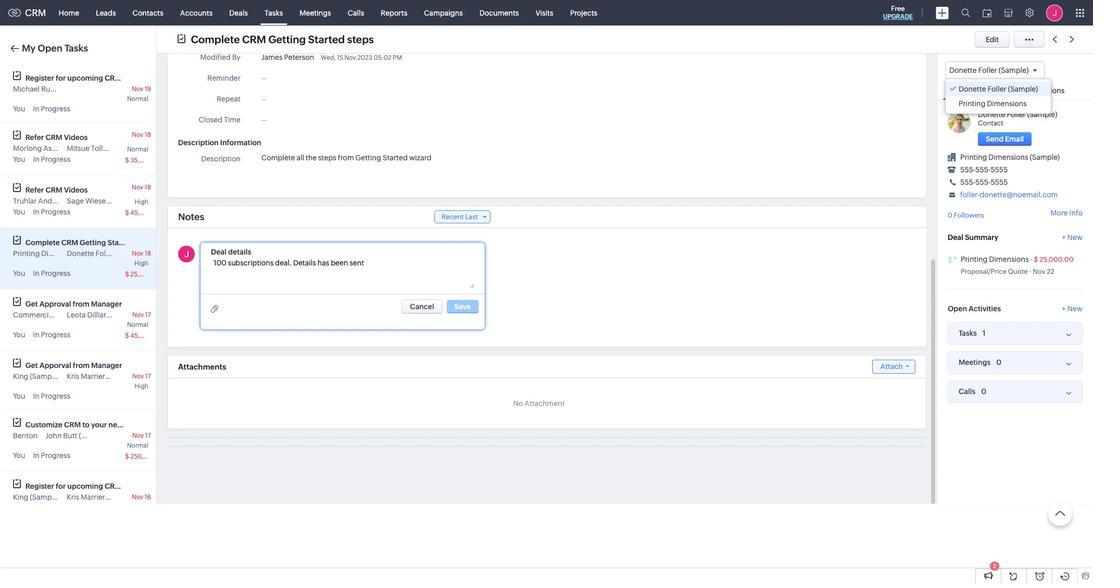 Task type: describe. For each thing, give the bounding box(es) containing it.
accounts
[[180, 9, 213, 17]]

leads link
[[88, 0, 124, 25]]

2 vertical spatial tasks
[[959, 329, 977, 338]]

peterson
[[284, 53, 314, 61]]

printing dimensions (sample) link
[[961, 153, 1060, 162]]

$ 35,000.00
[[125, 157, 162, 164]]

attys
[[79, 197, 96, 205]]

king (sample) for get
[[13, 373, 60, 381]]

22
[[1047, 268, 1055, 275]]

2
[[994, 563, 997, 569]]

recent last
[[442, 213, 478, 221]]

$ for sage wieser (sample)
[[125, 209, 129, 217]]

recent
[[442, 213, 464, 221]]

05:02
[[374, 54, 392, 61]]

king (sample) for register
[[13, 493, 60, 502]]

and
[[38, 197, 52, 205]]

dimensions inside tree
[[987, 100, 1027, 108]]

wizard
[[409, 154, 432, 162]]

get for get apporval from manager
[[25, 362, 38, 370]]

pm
[[393, 54, 402, 61]]

contact
[[978, 119, 1004, 127]]

customize
[[25, 421, 62, 429]]

high for sage wieser (sample)
[[135, 199, 148, 206]]

7 in progress from the top
[[33, 452, 70, 460]]

edit button
[[975, 31, 1010, 48]]

tasks link
[[256, 0, 291, 25]]

nov inside complete crm getting started steps nov 18
[[132, 250, 143, 257]]

tree containing donette foller (sample)
[[946, 79, 1052, 114]]

1 vertical spatial printing dimensions
[[13, 250, 81, 258]]

17 for leota dilliard (sample)
[[145, 312, 151, 319]]

1 + from the top
[[1063, 233, 1066, 242]]

followers
[[954, 212, 985, 219]]

$ for leota dilliard (sample)
[[125, 332, 129, 340]]

apporval
[[40, 362, 71, 370]]

documents link
[[471, 0, 528, 25]]

more info link
[[1051, 209, 1083, 217]]

projects link
[[562, 0, 606, 25]]

deals
[[229, 9, 248, 17]]

Donette Foller (Sample) field
[[946, 61, 1045, 79]]

$ for donette foller (sample)
[[125, 271, 129, 278]]

sage wieser (sample)
[[67, 197, 140, 205]]

contacts
[[133, 9, 164, 17]]

leota dilliard (sample)
[[67, 311, 142, 319]]

crm inside register for upcoming crm webinars nov 19
[[105, 74, 121, 82]]

0 for meetings
[[997, 358, 1002, 367]]

morlong associates
[[13, 144, 80, 153]]

2 + from the top
[[1063, 305, 1066, 313]]

tollner
[[91, 144, 114, 153]]

time
[[224, 116, 241, 124]]

1
[[983, 329, 986, 337]]

+ new link
[[1063, 233, 1083, 247]]

open activities
[[948, 305, 1001, 313]]

calendar image
[[983, 9, 992, 17]]

manager for dilliard
[[91, 300, 122, 308]]

attachment
[[525, 400, 565, 408]]

wed, 15 nov 2023 05:02 pm
[[321, 54, 402, 61]]

2 vertical spatial donette foller (sample)
[[67, 250, 146, 258]]

7 in from the top
[[33, 452, 39, 460]]

king for get
[[13, 373, 28, 381]]

timeline link
[[969, 79, 1009, 100]]

2 horizontal spatial getting
[[356, 154, 381, 162]]

crm inside register for upcoming crm webinars nov 16
[[105, 482, 121, 491]]

wieser
[[85, 197, 109, 205]]

in progress for press
[[33, 331, 70, 339]]

Add a note text field
[[211, 257, 475, 289]]

deal
[[948, 233, 964, 242]]

18 for mitsue tollner (sample)
[[145, 131, 151, 139]]

1 progress from the top
[[41, 105, 70, 113]]

john
[[45, 432, 62, 440]]

truhlar and truhlar attys
[[13, 197, 96, 205]]

kris marrier (sample) for manager
[[67, 373, 137, 381]]

in progress for dimensions
[[33, 269, 70, 278]]

Add a title... text field
[[211, 247, 297, 257]]

closed
[[199, 116, 222, 124]]

ruta
[[41, 85, 57, 93]]

modified
[[200, 53, 231, 61]]

nov inside register for upcoming crm webinars nov 19
[[132, 85, 143, 93]]

nov 18 for sage wieser (sample)
[[132, 184, 151, 191]]

kris for from
[[67, 373, 79, 381]]

$ inside printing dimensions · $ 25,000.00 proposal/price quote · nov 22
[[1034, 256, 1039, 263]]

attach link
[[872, 360, 916, 374]]

videos for mitsue
[[64, 133, 88, 142]]

45,000.00 for leota dilliard (sample)
[[130, 332, 162, 340]]

foller inside donette foller (sample) field
[[979, 66, 998, 75]]

commercial press
[[13, 311, 74, 319]]

1 horizontal spatial open
[[948, 305, 968, 313]]

next record image
[[1070, 36, 1077, 43]]

1 vertical spatial ·
[[1030, 268, 1032, 275]]

repeat
[[217, 95, 241, 103]]

0 horizontal spatial tasks
[[64, 43, 88, 54]]

my
[[22, 43, 36, 54]]

dimensions inside printing dimensions · $ 25,000.00 proposal/price quote · nov 22
[[990, 255, 1029, 263]]

contacts link
[[124, 0, 172, 25]]

for for register for upcoming crm webinars nov 19
[[56, 74, 66, 82]]

register for upcoming crm webinars nov 16
[[25, 482, 156, 501]]

customize crm to your needs nov 17
[[25, 421, 151, 440]]

you for king
[[13, 392, 25, 401]]

michael ruta (sample) normal
[[13, 85, 148, 103]]

steps for complete crm getting started steps
[[347, 33, 374, 45]]

from for kris marrier (sample)
[[73, 362, 90, 370]]

upcoming for register for upcoming crm webinars nov 16
[[67, 482, 103, 491]]

0 horizontal spatial 0
[[948, 212, 953, 219]]

in for king
[[33, 392, 39, 401]]

(sample) inside michael ruta (sample) normal
[[58, 85, 88, 93]]

webinars for register for upcoming crm webinars nov 19
[[123, 74, 156, 82]]

home
[[59, 9, 79, 17]]

7 you from the top
[[13, 452, 25, 460]]

attach
[[881, 363, 903, 371]]

$ 250,000.00
[[125, 453, 166, 461]]

no attachment
[[513, 400, 565, 408]]

butt
[[63, 432, 77, 440]]

campaigns
[[424, 9, 463, 17]]

donette foller (sample) inside field
[[950, 66, 1029, 75]]

profile element
[[1040, 0, 1070, 25]]

james peterson
[[261, 53, 314, 61]]

james
[[261, 53, 283, 61]]

1 you from the top
[[13, 105, 25, 113]]

1 in progress from the top
[[33, 105, 70, 113]]

in progress for (sample)
[[33, 392, 70, 401]]

foller-donette@noemail.com link
[[961, 191, 1058, 199]]

create menu element
[[930, 0, 956, 25]]

get apporval from manager nov 17
[[25, 362, 151, 380]]

steps for complete crm getting started steps nov 18
[[135, 239, 154, 247]]

complete crm getting started steps
[[191, 33, 374, 45]]

crm link
[[8, 7, 46, 18]]

refer crm videos for and
[[25, 186, 88, 194]]

benton
[[13, 432, 38, 440]]

(sample) inside field
[[999, 66, 1029, 75]]

upgrade
[[884, 13, 913, 20]]

(sample) inside "donette foller (sample) contact"
[[1028, 111, 1058, 119]]

1 + new from the top
[[1063, 233, 1083, 242]]

0 vertical spatial open
[[38, 43, 62, 54]]

normal inside michael ruta (sample) normal
[[127, 95, 148, 103]]

getting for complete crm getting started steps
[[268, 33, 306, 45]]

crm inside complete crm getting started steps nov 18
[[61, 239, 78, 247]]

to
[[82, 421, 90, 429]]

you for commercial
[[13, 331, 25, 339]]

free upgrade
[[884, 5, 913, 20]]

free
[[892, 5, 905, 13]]

1 vertical spatial 25,000.00
[[130, 271, 162, 278]]

kris for upcoming
[[67, 493, 79, 502]]

normal for get approval from manager
[[127, 321, 148, 329]]

videos for sage
[[64, 186, 88, 194]]

reports
[[381, 9, 408, 17]]

michael
[[13, 85, 40, 93]]

0 vertical spatial ·
[[1031, 256, 1033, 263]]

$ 25,000.00
[[125, 271, 162, 278]]

in for truhlar
[[33, 208, 39, 216]]

calls link
[[340, 0, 373, 25]]

19
[[145, 85, 151, 93]]

250,000.00
[[130, 453, 166, 461]]

for for register for upcoming crm webinars nov 16
[[56, 482, 66, 491]]

normal for customize crm to your needs
[[127, 442, 148, 450]]

foller-donette@noemail.com
[[961, 191, 1058, 199]]

1 vertical spatial steps
[[318, 154, 337, 162]]

refer for morlong
[[25, 133, 44, 142]]

nov inside the get approval from manager nov 17
[[132, 312, 144, 319]]

foller-
[[961, 191, 980, 199]]

description for description information
[[178, 139, 219, 147]]

search image
[[962, 8, 971, 17]]

1 5555 from the top
[[991, 166, 1008, 174]]

printing dimensions · $ 25,000.00 proposal/price quote · nov 22
[[961, 255, 1074, 275]]

documents
[[480, 9, 519, 17]]

$ 45,000.00 for sage wieser (sample)
[[125, 209, 162, 217]]

associates
[[43, 144, 80, 153]]



Task type: vqa. For each thing, say whether or not it's contained in the screenshot.
2nd Ben Nelson Tue, 14 Nov 2023 09:33 AM from the bottom of the page
no



Task type: locate. For each thing, give the bounding box(es) containing it.
morlong
[[13, 144, 42, 153]]

1 vertical spatial kris
[[67, 493, 79, 502]]

you up benton
[[13, 392, 25, 401]]

2 vertical spatial getting
[[80, 239, 106, 247]]

from up leota at bottom left
[[73, 300, 89, 308]]

0 horizontal spatial 25,000.00
[[130, 271, 162, 278]]

1 webinars from the top
[[123, 74, 156, 82]]

donette inside field
[[950, 66, 977, 75]]

started up $ 25,000.00
[[108, 239, 133, 247]]

nov inside printing dimensions · $ 25,000.00 proposal/price quote · nov 22
[[1033, 268, 1046, 275]]

1 nov 18 from the top
[[132, 131, 151, 139]]

you for truhlar
[[13, 208, 25, 216]]

45,000.00 down sage wieser (sample)
[[130, 209, 162, 217]]

1 vertical spatial description
[[201, 155, 241, 163]]

$ 45,000.00 for leota dilliard (sample)
[[125, 332, 162, 340]]

in down morlong
[[33, 155, 39, 164]]

for down john
[[56, 482, 66, 491]]

modified by
[[200, 53, 241, 61]]

2 horizontal spatial started
[[383, 154, 408, 162]]

1 vertical spatial meetings
[[959, 358, 991, 367]]

nov inside customize crm to your needs nov 17
[[132, 432, 144, 440]]

17 inside the get approval from manager nov 17
[[145, 312, 151, 319]]

home link
[[50, 0, 88, 25]]

3 normal from the top
[[127, 321, 148, 329]]

0 vertical spatial manager
[[91, 300, 122, 308]]

2023
[[357, 54, 373, 61]]

1 vertical spatial register
[[25, 482, 54, 491]]

1 vertical spatial refer
[[25, 186, 44, 194]]

visits
[[536, 9, 554, 17]]

0 horizontal spatial calls
[[348, 9, 364, 17]]

progress for (sample)
[[41, 392, 70, 401]]

1 vertical spatial open
[[948, 305, 968, 313]]

king for register
[[13, 493, 28, 502]]

donette foller (sample) contact
[[978, 111, 1058, 127]]

0 vertical spatial nov 18
[[132, 131, 151, 139]]

normal up $ 35,000.00
[[127, 146, 148, 153]]

1 horizontal spatial truhlar
[[54, 197, 77, 205]]

0 horizontal spatial printing dimensions
[[13, 250, 81, 258]]

1 45,000.00 from the top
[[130, 209, 162, 217]]

1 horizontal spatial calls
[[959, 388, 976, 396]]

in
[[33, 105, 39, 113], [33, 155, 39, 164], [33, 208, 39, 216], [33, 269, 39, 278], [33, 331, 39, 339], [33, 392, 39, 401], [33, 452, 39, 460]]

previous record image
[[1053, 36, 1058, 43]]

1 vertical spatial 555-555-5555
[[961, 178, 1008, 187]]

2 marrier from the top
[[81, 493, 105, 502]]

started for complete crm getting started steps nov 18
[[108, 239, 133, 247]]

$ for mitsue tollner (sample)
[[125, 157, 129, 164]]

tasks up complete crm getting started steps
[[265, 9, 283, 17]]

proposal/price
[[961, 268, 1007, 275]]

18 up $ 25,000.00
[[145, 250, 151, 257]]

printing inside printing dimensions · $ 25,000.00 proposal/price quote · nov 22
[[961, 255, 988, 263]]

1 vertical spatial manager
[[91, 362, 122, 370]]

new
[[1068, 233, 1083, 242], [1068, 305, 1083, 313]]

17 inside "get apporval from manager nov 17"
[[145, 373, 151, 380]]

0 vertical spatial upcoming
[[67, 74, 103, 82]]

1 vertical spatial info
[[1070, 209, 1083, 217]]

0 horizontal spatial complete
[[25, 239, 60, 247]]

$ left '35,000.00'
[[125, 157, 129, 164]]

reminder
[[207, 74, 241, 82]]

5 in from the top
[[33, 331, 39, 339]]

complete
[[191, 33, 240, 45], [261, 154, 295, 162], [25, 239, 60, 247]]

dilliard
[[87, 311, 111, 319]]

0
[[948, 212, 953, 219], [997, 358, 1002, 367], [982, 387, 987, 396]]

in for commercial
[[33, 331, 39, 339]]

new inside "+ new" link
[[1068, 233, 1083, 242]]

truhlar right and
[[54, 197, 77, 205]]

1 high from the top
[[135, 199, 148, 206]]

marrier for from
[[81, 373, 105, 381]]

$
[[125, 157, 129, 164], [125, 209, 129, 217], [1034, 256, 1039, 263], [125, 271, 129, 278], [125, 332, 129, 340], [125, 453, 129, 461]]

1 upcoming from the top
[[67, 74, 103, 82]]

1 vertical spatial 5555
[[991, 178, 1008, 187]]

0 vertical spatial kris
[[67, 373, 79, 381]]

meetings down 1
[[959, 358, 991, 367]]

get inside "get apporval from manager nov 17"
[[25, 362, 38, 370]]

2 in from the top
[[33, 155, 39, 164]]

0 vertical spatial 45,000.00
[[130, 209, 162, 217]]

0 vertical spatial started
[[308, 33, 345, 45]]

0 vertical spatial printing dimensions
[[959, 100, 1027, 108]]

description for description
[[201, 155, 241, 163]]

1 horizontal spatial getting
[[268, 33, 306, 45]]

open left 'activities'
[[948, 305, 968, 313]]

for up ruta
[[56, 74, 66, 82]]

0 vertical spatial new
[[1068, 233, 1083, 242]]

nov 18 up $ 35,000.00
[[132, 131, 151, 139]]

5555 up the foller-donette@noemail.com link
[[991, 178, 1008, 187]]

in progress up customize
[[33, 392, 70, 401]]

manager inside "get apporval from manager nov 17"
[[91, 362, 122, 370]]

2 king (sample) from the top
[[13, 493, 60, 502]]

upcoming inside register for upcoming crm webinars nov 16
[[67, 482, 103, 491]]

your
[[91, 421, 107, 429]]

1 king from the top
[[13, 373, 28, 381]]

printing dimensions down timeline
[[959, 100, 1027, 108]]

progress for and
[[41, 208, 70, 216]]

in up commercial
[[33, 269, 39, 278]]

$ left 250,000.00
[[125, 453, 129, 461]]

truhlar left and
[[13, 197, 37, 205]]

description down description information
[[201, 155, 241, 163]]

manager
[[91, 300, 122, 308], [91, 362, 122, 370]]

4 you from the top
[[13, 269, 25, 278]]

started inside complete crm getting started steps nov 18
[[108, 239, 133, 247]]

2 horizontal spatial steps
[[347, 33, 374, 45]]

6 in progress from the top
[[33, 392, 70, 401]]

complete up modified
[[191, 33, 240, 45]]

0 vertical spatial info
[[948, 87, 962, 95]]

16
[[145, 494, 151, 501]]

2 vertical spatial high
[[135, 383, 148, 390]]

· right quote
[[1030, 268, 1032, 275]]

1 marrier from the top
[[81, 373, 105, 381]]

555-555-5555
[[961, 166, 1008, 174], [961, 178, 1008, 187]]

0 vertical spatial calls
[[348, 9, 364, 17]]

refer up and
[[25, 186, 44, 194]]

2 refer from the top
[[25, 186, 44, 194]]

john butt (sample)
[[45, 432, 109, 440]]

1 vertical spatial 18
[[145, 184, 151, 191]]

2 progress from the top
[[41, 155, 70, 164]]

1 vertical spatial getting
[[356, 154, 381, 162]]

webinars inside register for upcoming crm webinars nov 16
[[123, 482, 156, 491]]

getting down wieser
[[80, 239, 106, 247]]

crm
[[25, 7, 46, 18], [242, 33, 266, 45], [105, 74, 121, 82], [46, 133, 62, 142], [46, 186, 62, 194], [61, 239, 78, 247], [64, 421, 81, 429], [105, 482, 121, 491]]

press
[[56, 311, 74, 319]]

refer crm videos for associates
[[25, 133, 88, 142]]

get up commercial
[[25, 300, 38, 308]]

nov 18 for mitsue tollner (sample)
[[132, 131, 151, 139]]

2 nov 18 from the top
[[132, 184, 151, 191]]

45,000.00
[[130, 209, 162, 217], [130, 332, 162, 340]]

$ down sage wieser (sample)
[[125, 209, 129, 217]]

get approval from manager nov 17
[[25, 300, 151, 319]]

18 up '35,000.00'
[[145, 131, 151, 139]]

upcoming down john butt (sample)
[[67, 482, 103, 491]]

2 upcoming from the top
[[67, 482, 103, 491]]

in progress down commercial press
[[33, 331, 70, 339]]

progress up approval
[[41, 269, 70, 278]]

steps inside complete crm getting started steps nov 18
[[135, 239, 154, 247]]

15
[[337, 54, 343, 61]]

upcoming for register for upcoming crm webinars nov 19
[[67, 74, 103, 82]]

1 vertical spatial complete
[[261, 154, 295, 162]]

0 vertical spatial getting
[[268, 33, 306, 45]]

0 horizontal spatial info
[[948, 87, 962, 95]]

you down the michael at the top left of page
[[13, 105, 25, 113]]

1 vertical spatial new
[[1068, 305, 1083, 313]]

4 normal from the top
[[127, 442, 148, 450]]

donette foller (sample) up $ 25,000.00
[[67, 250, 146, 258]]

high
[[135, 199, 148, 206], [135, 260, 148, 267], [135, 383, 148, 390]]

in progress up approval
[[33, 269, 70, 278]]

normal up $ 250,000.00
[[127, 442, 148, 450]]

you down morlong
[[13, 155, 25, 164]]

you down commercial
[[13, 331, 25, 339]]

get for get approval from manager
[[25, 300, 38, 308]]

info right more
[[1070, 209, 1083, 217]]

you up commercial
[[13, 269, 25, 278]]

45,000.00 for sage wieser (sample)
[[130, 209, 162, 217]]

started left wizard at the top left of the page
[[383, 154, 408, 162]]

2 18 from the top
[[145, 184, 151, 191]]

in down the michael at the top left of page
[[33, 105, 39, 113]]

$ down leota dilliard (sample)
[[125, 332, 129, 340]]

dimensions up donette foller (sample) link
[[987, 100, 1027, 108]]

normal down leota dilliard (sample)
[[127, 321, 148, 329]]

register
[[25, 74, 54, 82], [25, 482, 54, 491]]

1 refer from the top
[[25, 133, 44, 142]]

0 vertical spatial high
[[135, 199, 148, 206]]

3 progress from the top
[[41, 208, 70, 216]]

2 register from the top
[[25, 482, 54, 491]]

visits link
[[528, 0, 562, 25]]

kris marrier (sample) for crm
[[67, 493, 137, 502]]

needs
[[109, 421, 130, 429]]

1 vertical spatial $ 45,000.00
[[125, 332, 162, 340]]

1 vertical spatial donette foller (sample)
[[959, 85, 1039, 93]]

register for register for upcoming crm webinars nov 19
[[25, 74, 54, 82]]

you
[[13, 105, 25, 113], [13, 155, 25, 164], [13, 208, 25, 216], [13, 269, 25, 278], [13, 331, 25, 339], [13, 392, 25, 401], [13, 452, 25, 460]]

0 vertical spatial videos
[[64, 133, 88, 142]]

2 vertical spatial steps
[[135, 239, 154, 247]]

2 + new from the top
[[1063, 305, 1083, 313]]

6 in from the top
[[33, 392, 39, 401]]

sage
[[67, 197, 84, 205]]

complete for complete all the steps from getting started wizard
[[261, 154, 295, 162]]

4 progress from the top
[[41, 269, 70, 278]]

5 progress from the top
[[41, 331, 70, 339]]

create menu image
[[936, 7, 949, 19]]

summary
[[965, 233, 999, 242]]

videos up sage
[[64, 186, 88, 194]]

1 horizontal spatial 25,000.00
[[1040, 256, 1074, 263]]

progress for dimensions
[[41, 269, 70, 278]]

register inside register for upcoming crm webinars nov 16
[[25, 482, 54, 491]]

manager for marrier
[[91, 362, 122, 370]]

1 vertical spatial for
[[56, 482, 66, 491]]

started for complete crm getting started steps
[[308, 33, 345, 45]]

1 vertical spatial +
[[1063, 305, 1066, 313]]

more
[[1051, 209, 1068, 217]]

conversations link
[[1011, 79, 1070, 100]]

webinars up 19
[[123, 74, 156, 82]]

nov inside "get apporval from manager nov 17"
[[132, 373, 144, 380]]

0 followers
[[948, 212, 985, 219]]

0 vertical spatial + new
[[1063, 233, 1083, 242]]

1 new from the top
[[1068, 233, 1083, 242]]

progress down press
[[41, 331, 70, 339]]

manager inside the get approval from manager nov 17
[[91, 300, 122, 308]]

2 you from the top
[[13, 155, 25, 164]]

progress for associates
[[41, 155, 70, 164]]

from right the
[[338, 154, 354, 162]]

leads
[[96, 9, 116, 17]]

2 webinars from the top
[[123, 482, 156, 491]]

mitsue tollner (sample)
[[67, 144, 146, 153]]

in for morlong
[[33, 155, 39, 164]]

manager up leota dilliard (sample)
[[91, 300, 122, 308]]

printing dimensions link
[[961, 255, 1029, 263]]

from inside the get approval from manager nov 17
[[73, 300, 89, 308]]

0 vertical spatial $ 45,000.00
[[125, 209, 162, 217]]

2 get from the top
[[25, 362, 38, 370]]

from right apporval
[[73, 362, 90, 370]]

2 vertical spatial started
[[108, 239, 133, 247]]

donette
[[950, 66, 977, 75], [959, 85, 987, 93], [978, 111, 1006, 119], [67, 250, 94, 258]]

by
[[232, 53, 241, 61]]

getting for complete crm getting started steps nov 18
[[80, 239, 106, 247]]

2 17 from the top
[[145, 373, 151, 380]]

high for donette foller (sample)
[[135, 260, 148, 267]]

$ 45,000.00 down sage wieser (sample)
[[125, 209, 162, 217]]

1 555-555-5555 from the top
[[961, 166, 1008, 174]]

tree
[[946, 79, 1052, 114]]

2 truhlar from the left
[[54, 197, 77, 205]]

upcoming
[[67, 74, 103, 82], [67, 482, 103, 491]]

3 17 from the top
[[145, 432, 151, 440]]

2 5555 from the top
[[991, 178, 1008, 187]]

2 555-555-5555 from the top
[[961, 178, 1008, 187]]

from inside "get apporval from manager nov 17"
[[73, 362, 90, 370]]

3 high from the top
[[135, 383, 148, 390]]

printing dimensions (sample)
[[961, 153, 1060, 162]]

nov inside register for upcoming crm webinars nov 16
[[132, 494, 143, 501]]

info left timeline
[[948, 87, 962, 95]]

manager down leota dilliard (sample)
[[91, 362, 122, 370]]

1 horizontal spatial tasks
[[265, 9, 283, 17]]

18
[[145, 131, 151, 139], [145, 184, 151, 191], [145, 250, 151, 257]]

register inside register for upcoming crm webinars nov 19
[[25, 74, 54, 82]]

last
[[465, 213, 478, 221]]

$ for john butt (sample)
[[125, 453, 129, 461]]

1 horizontal spatial 0
[[982, 387, 987, 396]]

2 for from the top
[[56, 482, 66, 491]]

accounts link
[[172, 0, 221, 25]]

0 vertical spatial king (sample)
[[13, 373, 60, 381]]

open right my
[[38, 43, 62, 54]]

1 vertical spatial kris marrier (sample)
[[67, 493, 137, 502]]

dimensions up approval
[[41, 250, 81, 258]]

25,000.00 inside printing dimensions · $ 25,000.00 proposal/price quote · nov 22
[[1040, 256, 1074, 263]]

2 vertical spatial 17
[[145, 432, 151, 440]]

approval
[[40, 300, 71, 308]]

kris marrier (sample) down apporval
[[67, 373, 137, 381]]

1 $ 45,000.00 from the top
[[125, 209, 162, 217]]

1 vertical spatial started
[[383, 154, 408, 162]]

2 vertical spatial complete
[[25, 239, 60, 247]]

in down commercial
[[33, 331, 39, 339]]

in progress for and
[[33, 208, 70, 216]]

0 vertical spatial marrier
[[81, 373, 105, 381]]

crm inside customize crm to your needs nov 17
[[64, 421, 81, 429]]

1 normal from the top
[[127, 95, 148, 103]]

17 for kris marrier (sample)
[[145, 373, 151, 380]]

1 18 from the top
[[145, 131, 151, 139]]

progress down truhlar and truhlar attys
[[41, 208, 70, 216]]

$ 45,000.00 down leota dilliard (sample)
[[125, 332, 162, 340]]

meetings inside meetings link
[[300, 9, 331, 17]]

description information
[[178, 139, 261, 147]]

1 truhlar from the left
[[13, 197, 37, 205]]

from
[[338, 154, 354, 162], [73, 300, 89, 308], [73, 362, 90, 370]]

normal for refer crm videos
[[127, 146, 148, 153]]

get left apporval
[[25, 362, 38, 370]]

refer up morlong
[[25, 133, 44, 142]]

1 kris from the top
[[67, 373, 79, 381]]

0 vertical spatial refer crm videos
[[25, 133, 88, 142]]

dimensions up foller-donette@noemail.com
[[989, 153, 1029, 162]]

2 in progress from the top
[[33, 155, 70, 164]]

in down and
[[33, 208, 39, 216]]

2 horizontal spatial tasks
[[959, 329, 977, 338]]

45,000.00 down leota dilliard (sample)
[[130, 332, 162, 340]]

meetings link
[[291, 0, 340, 25]]

in progress down ruta
[[33, 105, 70, 113]]

the
[[306, 154, 317, 162]]

all
[[297, 154, 304, 162]]

in progress down john
[[33, 452, 70, 460]]

2 high from the top
[[135, 260, 148, 267]]

0 vertical spatial +
[[1063, 233, 1066, 242]]

1 vertical spatial + new
[[1063, 305, 1083, 313]]

1 for from the top
[[56, 74, 66, 82]]

marrier for upcoming
[[81, 493, 105, 502]]

3 18 from the top
[[145, 250, 151, 257]]

(sample)
[[999, 66, 1029, 75], [58, 85, 88, 93], [1008, 85, 1039, 93], [1028, 111, 1058, 119], [116, 144, 146, 153], [1030, 153, 1060, 162], [110, 197, 140, 205], [116, 250, 146, 258], [112, 311, 142, 319], [30, 373, 60, 381], [107, 373, 137, 381], [79, 432, 109, 440], [30, 493, 60, 502], [107, 493, 137, 502]]

refer crm videos up truhlar and truhlar attys
[[25, 186, 88, 194]]

getting inside complete crm getting started steps nov 18
[[80, 239, 106, 247]]

king
[[13, 373, 28, 381], [13, 493, 28, 502]]

normal
[[127, 95, 148, 103], [127, 146, 148, 153], [127, 321, 148, 329], [127, 442, 148, 450]]

0 horizontal spatial open
[[38, 43, 62, 54]]

18 down '35,000.00'
[[145, 184, 151, 191]]

35,000.00
[[130, 157, 162, 164]]

1 vertical spatial nov 18
[[132, 184, 151, 191]]

in up customize
[[33, 392, 39, 401]]

complete for complete crm getting started steps
[[191, 33, 240, 45]]

donette inside "donette foller (sample) contact"
[[978, 111, 1006, 119]]

3 in from the top
[[33, 208, 39, 216]]

0 horizontal spatial meetings
[[300, 9, 331, 17]]

get inside the get approval from manager nov 17
[[25, 300, 38, 308]]

getting up james peterson
[[268, 33, 306, 45]]

progress for press
[[41, 331, 70, 339]]

calls
[[348, 9, 364, 17], [959, 388, 976, 396]]

1 vertical spatial refer crm videos
[[25, 186, 88, 194]]

search element
[[956, 0, 977, 26]]

$ down complete crm getting started steps nov 18
[[125, 271, 129, 278]]

$ right printing dimensions link
[[1034, 256, 1039, 263]]

meetings left calls link
[[300, 9, 331, 17]]

0 vertical spatial from
[[338, 154, 354, 162]]

1 videos from the top
[[64, 133, 88, 142]]

started up wed,
[[308, 33, 345, 45]]

2 kris from the top
[[67, 493, 79, 502]]

7 progress from the top
[[41, 452, 70, 460]]

meetings
[[300, 9, 331, 17], [959, 358, 991, 367]]

18 for sage wieser (sample)
[[145, 184, 151, 191]]

None button
[[978, 132, 1032, 146], [402, 300, 443, 314], [978, 132, 1032, 146], [402, 300, 443, 314]]

donette foller (sample) up the timeline link
[[950, 66, 1029, 75]]

1 horizontal spatial steps
[[318, 154, 337, 162]]

foller inside "donette foller (sample) contact"
[[1007, 111, 1026, 119]]

complete crm getting started steps nov 18
[[25, 239, 154, 257]]

progress down ruta
[[41, 105, 70, 113]]

webinars up 16
[[123, 482, 156, 491]]

0 vertical spatial meetings
[[300, 9, 331, 17]]

dimensions up quote
[[990, 255, 1029, 263]]

1 horizontal spatial printing dimensions
[[959, 100, 1027, 108]]

1 king (sample) from the top
[[13, 373, 60, 381]]

1 vertical spatial 0
[[997, 358, 1002, 367]]

steps up wed, 15 nov 2023 05:02 pm
[[347, 33, 374, 45]]

0 vertical spatial steps
[[347, 33, 374, 45]]

2 normal from the top
[[127, 146, 148, 153]]

3 you from the top
[[13, 208, 25, 216]]

for inside register for upcoming crm webinars nov 16
[[56, 482, 66, 491]]

1 vertical spatial tasks
[[64, 43, 88, 54]]

1 get from the top
[[25, 300, 38, 308]]

progress down john
[[41, 452, 70, 460]]

steps
[[347, 33, 374, 45], [318, 154, 337, 162], [135, 239, 154, 247]]

upcoming up michael ruta (sample) normal
[[67, 74, 103, 82]]

0 vertical spatial 0
[[948, 212, 953, 219]]

2 vertical spatial from
[[73, 362, 90, 370]]

complete inside complete crm getting started steps nov 18
[[25, 239, 60, 247]]

nov
[[345, 54, 356, 61], [132, 85, 143, 93], [132, 131, 143, 139], [132, 184, 143, 191], [132, 250, 143, 257], [1033, 268, 1046, 275], [132, 312, 144, 319], [132, 373, 144, 380], [132, 432, 144, 440], [132, 494, 143, 501]]

from for leota dilliard (sample)
[[73, 300, 89, 308]]

leota
[[67, 311, 86, 319]]

(sample) inside tree
[[1008, 85, 1039, 93]]

2 new from the top
[[1068, 305, 1083, 313]]

webinars inside register for upcoming crm webinars nov 19
[[123, 74, 156, 82]]

normal down 19
[[127, 95, 148, 103]]

videos up mitsue
[[64, 133, 88, 142]]

2 videos from the top
[[64, 186, 88, 194]]

register for register for upcoming crm webinars nov 16
[[25, 482, 54, 491]]

for inside register for upcoming crm webinars nov 19
[[56, 74, 66, 82]]

0 vertical spatial 555-555-5555
[[961, 166, 1008, 174]]

1 17 from the top
[[145, 312, 151, 319]]

4 in progress from the top
[[33, 269, 70, 278]]

in progress down truhlar and truhlar attys
[[33, 208, 70, 216]]

complete down and
[[25, 239, 60, 247]]

1 register from the top
[[25, 74, 54, 82]]

2 $ 45,000.00 from the top
[[125, 332, 162, 340]]

1 vertical spatial 45,000.00
[[130, 332, 162, 340]]

1 kris marrier (sample) from the top
[[67, 373, 137, 381]]

2 refer crm videos from the top
[[25, 186, 88, 194]]

6 you from the top
[[13, 392, 25, 401]]

0 horizontal spatial steps
[[135, 239, 154, 247]]

1 in from the top
[[33, 105, 39, 113]]

2 horizontal spatial complete
[[261, 154, 295, 162]]

you down benton
[[13, 452, 25, 460]]

profile image
[[1047, 4, 1063, 21]]

info
[[948, 87, 962, 95], [1070, 209, 1083, 217]]

kris marrier (sample) left 16
[[67, 493, 137, 502]]

printing dimensions
[[959, 100, 1027, 108], [13, 250, 81, 258]]

1 horizontal spatial complete
[[191, 33, 240, 45]]

progress down associates
[[41, 155, 70, 164]]

1 vertical spatial videos
[[64, 186, 88, 194]]

1 vertical spatial webinars
[[123, 482, 156, 491]]

progress down apporval
[[41, 392, 70, 401]]

for
[[56, 74, 66, 82], [56, 482, 66, 491]]

high for kris marrier (sample)
[[135, 383, 148, 390]]

you for morlong
[[13, 155, 25, 164]]

0 vertical spatial description
[[178, 139, 219, 147]]

you for printing
[[13, 269, 25, 278]]

6 progress from the top
[[41, 392, 70, 401]]

truhlar
[[13, 197, 37, 205], [54, 197, 77, 205]]

3 in progress from the top
[[33, 208, 70, 216]]

2 vertical spatial 18
[[145, 250, 151, 257]]

tasks down home "link"
[[64, 43, 88, 54]]

17 inside customize crm to your needs nov 17
[[145, 432, 151, 440]]

info inside 'link'
[[948, 87, 962, 95]]

refer crm videos up associates
[[25, 133, 88, 142]]

in progress for associates
[[33, 155, 70, 164]]

2 king from the top
[[13, 493, 28, 502]]

1 vertical spatial high
[[135, 260, 148, 267]]

steps right the
[[318, 154, 337, 162]]

tasks left 1
[[959, 329, 977, 338]]

0 vertical spatial complete
[[191, 33, 240, 45]]

refer for truhlar
[[25, 186, 44, 194]]

complete left all
[[261, 154, 295, 162]]

2 45,000.00 from the top
[[130, 332, 162, 340]]

info link
[[943, 79, 967, 100]]

0 vertical spatial for
[[56, 74, 66, 82]]

deal summary
[[948, 233, 999, 242]]

webinars for register for upcoming crm webinars nov 16
[[123, 482, 156, 491]]

getting left wizard at the top left of the page
[[356, 154, 381, 162]]

description down closed
[[178, 139, 219, 147]]

dimensions
[[987, 100, 1027, 108], [989, 153, 1029, 162], [41, 250, 81, 258], [990, 255, 1029, 263]]

in for printing
[[33, 269, 39, 278]]

0 horizontal spatial started
[[108, 239, 133, 247]]

upcoming inside register for upcoming crm webinars nov 19
[[67, 74, 103, 82]]

5 in progress from the top
[[33, 331, 70, 339]]

· right printing dimensions link
[[1031, 256, 1033, 263]]

1 horizontal spatial meetings
[[959, 358, 991, 367]]

printing dimensions up approval
[[13, 250, 81, 258]]

5 you from the top
[[13, 331, 25, 339]]

0 vertical spatial kris marrier (sample)
[[67, 373, 137, 381]]

0 for calls
[[982, 387, 987, 396]]

4 in from the top
[[33, 269, 39, 278]]

0 vertical spatial refer
[[25, 133, 44, 142]]

1 vertical spatial calls
[[959, 388, 976, 396]]

in down benton
[[33, 452, 39, 460]]

attachments
[[178, 363, 226, 371]]

1 vertical spatial upcoming
[[67, 482, 103, 491]]

no
[[513, 400, 523, 408]]

1 refer crm videos from the top
[[25, 133, 88, 142]]

donette@noemail.com
[[980, 191, 1058, 199]]

1 vertical spatial king
[[13, 493, 28, 502]]

1 horizontal spatial info
[[1070, 209, 1083, 217]]

2 kris marrier (sample) from the top
[[67, 493, 137, 502]]

18 inside complete crm getting started steps nov 18
[[145, 250, 151, 257]]



